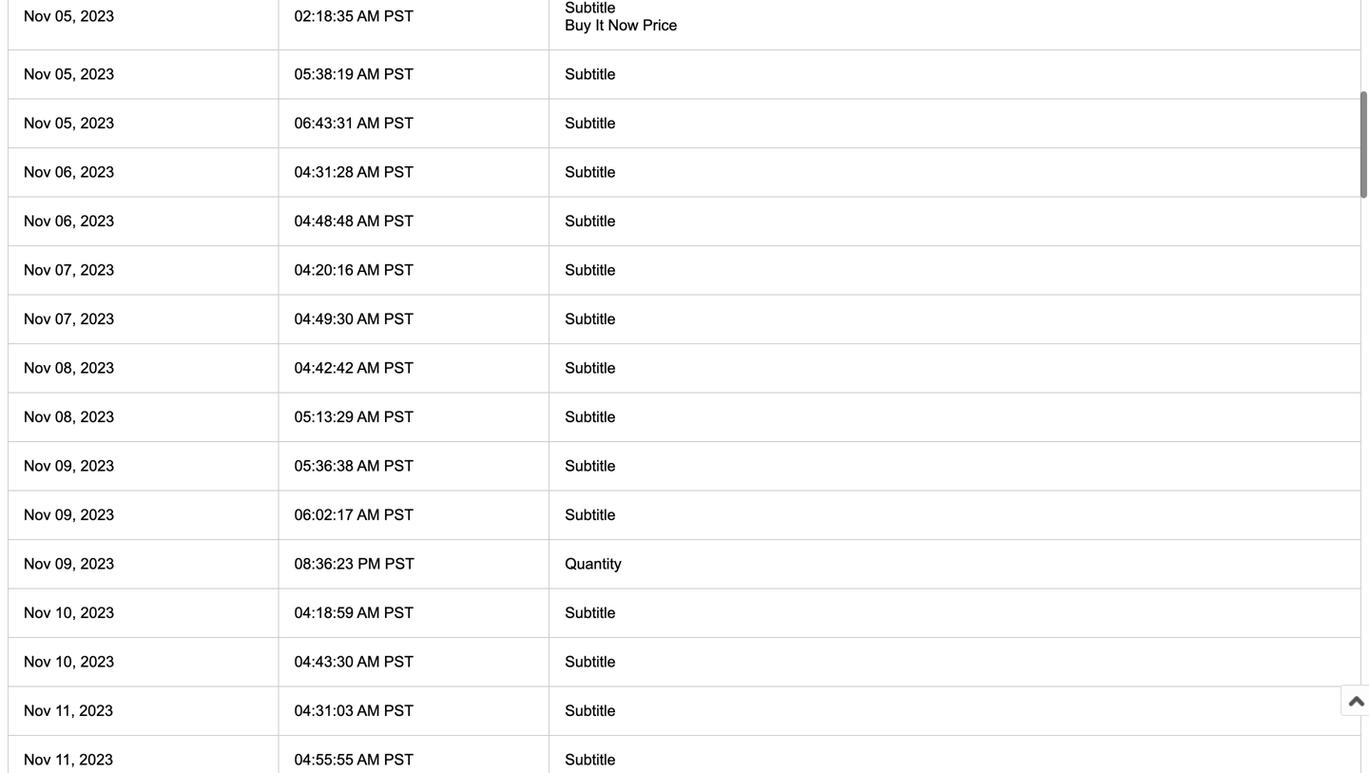 Task type: locate. For each thing, give the bounding box(es) containing it.
1 vertical spatial 06,
[[55, 212, 76, 230]]

3 05, from the top
[[55, 114, 76, 132]]

06, for 04:48:48 am pst
[[55, 212, 76, 230]]

quantity
[[565, 555, 622, 572]]

0 vertical spatial nov 06, 2023
[[24, 163, 114, 181]]

8 am from the top
[[357, 359, 380, 376]]

14 subtitle from the top
[[565, 751, 616, 768]]

subtitle for 05:13:29 am pst
[[565, 408, 616, 425]]

2 05, from the top
[[55, 66, 76, 83]]

1 nov 08, 2023 from the top
[[24, 359, 114, 376]]

nov
[[24, 8, 51, 25], [24, 66, 51, 83], [24, 114, 51, 132], [24, 163, 51, 181], [24, 212, 51, 230], [24, 261, 51, 279], [24, 310, 51, 327], [24, 359, 51, 376], [24, 408, 51, 425], [24, 457, 51, 474], [24, 506, 51, 523], [24, 555, 51, 572], [24, 604, 51, 621], [24, 653, 51, 670], [24, 702, 51, 719], [24, 751, 51, 768]]

am right 06:43:31 at the top
[[357, 114, 380, 132]]

subtitle for 04:55:55 am pst
[[565, 751, 616, 768]]

06:02:17
[[294, 506, 354, 523]]

1 subtitle from the top
[[565, 66, 616, 83]]

1 07, from the top
[[55, 261, 76, 279]]

1 vertical spatial 08,
[[55, 408, 76, 425]]

04:20:16
[[294, 261, 354, 279]]

5 am from the top
[[357, 212, 380, 230]]

04:20:16 am pst
[[294, 261, 414, 279]]

1 10, from the top
[[55, 604, 76, 621]]

6 subtitle from the top
[[565, 310, 616, 327]]

pst up 05:38:19 am pst
[[384, 8, 414, 25]]

2 06, from the top
[[55, 212, 76, 230]]

05,
[[55, 8, 76, 25], [55, 66, 76, 83], [55, 114, 76, 132]]

am right 04:43:30
[[357, 653, 380, 670]]

pst up 04:49:30 am pst
[[384, 261, 414, 279]]

pst down 04:31:28 am pst
[[384, 212, 414, 230]]

10 nov from the top
[[24, 457, 51, 474]]

am right 05:38:19
[[357, 66, 380, 83]]

1 nov 09, 2023 from the top
[[24, 457, 114, 474]]

1 vertical spatial 09,
[[55, 506, 76, 523]]

nov 05, 2023
[[24, 8, 114, 25], [24, 66, 114, 83], [24, 114, 114, 132]]

am for 04:43:30
[[357, 653, 380, 670]]

1 nov 10, 2023 from the top
[[24, 604, 114, 621]]

2 10, from the top
[[55, 653, 76, 670]]

pst down 04:42:42 am pst
[[384, 408, 414, 425]]

10 subtitle from the top
[[565, 506, 616, 523]]

0 vertical spatial nov 09, 2023
[[24, 457, 114, 474]]

am right 05:36:38
[[357, 457, 380, 474]]

11 nov from the top
[[24, 506, 51, 523]]

1 nov 11, 2023 from the top
[[24, 702, 113, 719]]

pst up 08:36:23 pm pst
[[384, 506, 414, 523]]

1 vertical spatial 05,
[[55, 66, 76, 83]]

subtitle for 04:31:28 am pst
[[565, 163, 616, 181]]

nov 10, 2023 for 04:18:59 am pst
[[24, 604, 114, 621]]

nov 11, 2023 for 04:55:55 am pst
[[24, 751, 113, 768]]

1 nov 06, 2023 from the top
[[24, 163, 114, 181]]

am right 04:49:30
[[357, 310, 380, 327]]

7 am from the top
[[357, 310, 380, 327]]

nov 09, 2023
[[24, 457, 114, 474], [24, 506, 114, 523], [24, 555, 114, 572]]

buy
[[565, 17, 591, 34]]

now
[[608, 17, 639, 34]]

nov 07, 2023
[[24, 261, 114, 279], [24, 310, 114, 327]]

am right 04:31:03
[[357, 702, 380, 719]]

0 vertical spatial 11,
[[55, 702, 75, 719]]

2 vertical spatial nov 05, 2023
[[24, 114, 114, 132]]

pst down 04:43:30 am pst
[[384, 702, 414, 719]]

16 nov from the top
[[24, 751, 51, 768]]

pst up 04:48:48 am pst
[[384, 163, 414, 181]]

10,
[[55, 604, 76, 621], [55, 653, 76, 670]]

3 nov from the top
[[24, 114, 51, 132]]

0 vertical spatial nov 05, 2023
[[24, 8, 114, 25]]

2 09, from the top
[[55, 506, 76, 523]]

2 nov 05, 2023 from the top
[[24, 66, 114, 83]]

2023 for 04:31:28 am pst
[[80, 163, 114, 181]]

2 am from the top
[[357, 66, 380, 83]]

subtitle
[[565, 66, 616, 83], [565, 114, 616, 132], [565, 163, 616, 181], [565, 212, 616, 230], [565, 261, 616, 279], [565, 310, 616, 327], [565, 359, 616, 376], [565, 408, 616, 425], [565, 457, 616, 474], [565, 506, 616, 523], [565, 604, 616, 621], [565, 653, 616, 670], [565, 702, 616, 719], [565, 751, 616, 768]]

subtitle for 04:48:48 am pst
[[565, 212, 616, 230]]

10, for 04:18:59 am pst
[[55, 604, 76, 621]]

0 vertical spatial nov 11, 2023
[[24, 702, 113, 719]]

2 nov 07, 2023 from the top
[[24, 310, 114, 327]]

06, for 04:31:28 am pst
[[55, 163, 76, 181]]

am right 05:13:29
[[357, 408, 380, 425]]

10, for 04:43:30 am pst
[[55, 653, 76, 670]]

6 nov from the top
[[24, 261, 51, 279]]

04:42:42
[[294, 359, 354, 376]]

1 vertical spatial nov 11, 2023
[[24, 751, 113, 768]]

pst down 05:13:29 am pst
[[384, 457, 414, 474]]

14 nov from the top
[[24, 653, 51, 670]]

7 nov from the top
[[24, 310, 51, 327]]

2 11, from the top
[[55, 751, 75, 768]]

1 vertical spatial 07,
[[55, 310, 76, 327]]

pst down 04:20:16 am pst
[[384, 310, 414, 327]]

am right '04:31:28'
[[357, 163, 380, 181]]

0 vertical spatial 06,
[[55, 163, 76, 181]]

pst down '04:31:03 am pst'
[[384, 751, 414, 768]]

2 nov from the top
[[24, 66, 51, 83]]

subtitle for 05:36:38 am pst
[[565, 457, 616, 474]]

06,
[[55, 163, 76, 181], [55, 212, 76, 230]]

2023 for 04:49:30 am pst
[[80, 310, 114, 327]]

nov 07, 2023 for 04:49:30 am pst
[[24, 310, 114, 327]]

1 nov 07, 2023 from the top
[[24, 261, 114, 279]]

am right "04:20:16"
[[357, 261, 380, 279]]

6 am from the top
[[357, 261, 380, 279]]

9 am from the top
[[357, 408, 380, 425]]

1 06, from the top
[[55, 163, 76, 181]]

04:43:30 am pst
[[294, 653, 414, 670]]

nov 09, 2023 for 05:36:38 am pst
[[24, 457, 114, 474]]

2 subtitle from the top
[[565, 114, 616, 132]]

2023
[[80, 8, 114, 25], [80, 66, 114, 83], [80, 114, 114, 132], [80, 163, 114, 181], [80, 212, 114, 230], [80, 261, 114, 279], [80, 310, 114, 327], [80, 359, 114, 376], [80, 408, 114, 425], [80, 457, 114, 474], [80, 506, 114, 523], [80, 555, 114, 572], [80, 604, 114, 621], [80, 653, 114, 670], [79, 702, 113, 719], [79, 751, 113, 768]]

am right 04:42:42 at the left top of page
[[357, 359, 380, 376]]

nov 09, 2023 for 08:36:23 pm pst
[[24, 555, 114, 572]]

0 vertical spatial 05,
[[55, 8, 76, 25]]

2023 for 06:02:17 am pst
[[80, 506, 114, 523]]

am right 06:02:17
[[357, 506, 380, 523]]

subtitle for 04:42:42 am pst
[[565, 359, 616, 376]]

2023 for 04:48:48 am pst
[[80, 212, 114, 230]]

pst for 05:38:19 am pst
[[384, 66, 414, 83]]

nov for 06:02:17 am pst
[[24, 506, 51, 523]]

2023 for 05:36:38 am pst
[[80, 457, 114, 474]]

05:13:29
[[294, 408, 354, 425]]

05:36:38
[[294, 457, 354, 474]]

08,
[[55, 359, 76, 376], [55, 408, 76, 425]]

4 am from the top
[[357, 163, 380, 181]]

13 am from the top
[[357, 653, 380, 670]]

3 am from the top
[[357, 114, 380, 132]]

04:48:48
[[294, 212, 354, 230]]

nov for 04:49:30 am pst
[[24, 310, 51, 327]]

06:02:17 am pst
[[294, 506, 414, 523]]

1 nov from the top
[[24, 8, 51, 25]]

nov 05, 2023 for 06:43:31 am pst
[[24, 114, 114, 132]]

1 05, from the top
[[55, 8, 76, 25]]

2 vertical spatial 09,
[[55, 555, 76, 572]]

pst right pm
[[385, 555, 414, 572]]

02:18:35
[[294, 8, 354, 25]]

pst up 05:13:29 am pst
[[384, 359, 414, 376]]

nov 10, 2023
[[24, 604, 114, 621], [24, 653, 114, 670]]

5 nov from the top
[[24, 212, 51, 230]]

am right 04:55:55
[[357, 751, 380, 768]]

3 nov 05, 2023 from the top
[[24, 114, 114, 132]]

nov for 04:43:30 am pst
[[24, 653, 51, 670]]

05:36:38 am pst
[[294, 457, 414, 474]]

2023 for 05:38:19 am pst
[[80, 66, 114, 83]]

am for 05:13:29
[[357, 408, 380, 425]]

04:31:28
[[294, 163, 354, 181]]

07,
[[55, 261, 76, 279], [55, 310, 76, 327]]

2 nov 06, 2023 from the top
[[24, 212, 114, 230]]

pst for 04:43:30 am pst
[[384, 653, 414, 670]]

am
[[357, 8, 380, 25], [357, 66, 380, 83], [357, 114, 380, 132], [357, 163, 380, 181], [357, 212, 380, 230], [357, 261, 380, 279], [357, 310, 380, 327], [357, 359, 380, 376], [357, 408, 380, 425], [357, 457, 380, 474], [357, 506, 380, 523], [357, 604, 380, 621], [357, 653, 380, 670], [357, 702, 380, 719], [357, 751, 380, 768]]

4 nov from the top
[[24, 163, 51, 181]]

7 subtitle from the top
[[565, 359, 616, 376]]

am for 04:31:28
[[357, 163, 380, 181]]

nov 06, 2023
[[24, 163, 114, 181], [24, 212, 114, 230]]

09,
[[55, 457, 76, 474], [55, 506, 76, 523], [55, 555, 76, 572]]

0 vertical spatial 09,
[[55, 457, 76, 474]]

pst down 04:18:59 am pst
[[384, 653, 414, 670]]

4 subtitle from the top
[[565, 212, 616, 230]]

9 subtitle from the top
[[565, 457, 616, 474]]

04:18:59 am pst
[[294, 604, 414, 621]]

subtitle for 06:43:31 am pst
[[565, 114, 616, 132]]

0 vertical spatial 10,
[[55, 604, 76, 621]]

1 vertical spatial 10,
[[55, 653, 76, 670]]

1 vertical spatial nov 09, 2023
[[24, 506, 114, 523]]

pst for 06:43:31 am pst
[[384, 114, 414, 132]]

pst for 04:20:16 am pst
[[384, 261, 414, 279]]

15 am from the top
[[357, 751, 380, 768]]

11,
[[55, 702, 75, 719], [55, 751, 75, 768]]

pst down 08:36:23 pm pst
[[384, 604, 414, 621]]

09, for 06:02:17 am pst
[[55, 506, 76, 523]]

subtitle for 05:38:19 am pst
[[565, 66, 616, 83]]

12 am from the top
[[357, 604, 380, 621]]

pm
[[358, 555, 381, 572]]

05, for 06:43:31 am pst
[[55, 114, 76, 132]]

2 vertical spatial nov 09, 2023
[[24, 555, 114, 572]]

2 vertical spatial 05,
[[55, 114, 76, 132]]

04:55:55 am pst
[[294, 751, 414, 768]]

2 08, from the top
[[55, 408, 76, 425]]

06:43:31 am pst
[[294, 114, 414, 132]]

pst for 04:48:48 am pst
[[384, 212, 414, 230]]

1 09, from the top
[[55, 457, 76, 474]]

2 nov 11, 2023 from the top
[[24, 751, 113, 768]]

1 vertical spatial nov 07, 2023
[[24, 310, 114, 327]]

0 vertical spatial nov 08, 2023
[[24, 359, 114, 376]]

11 subtitle from the top
[[565, 604, 616, 621]]

0 vertical spatial nov 07, 2023
[[24, 261, 114, 279]]

1 vertical spatial nov 06, 2023
[[24, 212, 114, 230]]

12 subtitle from the top
[[565, 653, 616, 670]]

am for 04:48:48
[[357, 212, 380, 230]]

13 nov from the top
[[24, 604, 51, 621]]

1 nov 05, 2023 from the top
[[24, 8, 114, 25]]

1 vertical spatial nov 05, 2023
[[24, 66, 114, 83]]

2023 for 02:18:35 am pst
[[80, 8, 114, 25]]

pst for 05:36:38 am pst
[[384, 457, 414, 474]]

5 subtitle from the top
[[565, 261, 616, 279]]

12 nov from the top
[[24, 555, 51, 572]]

2 nov 10, 2023 from the top
[[24, 653, 114, 670]]

07, for 04:20:16 am pst
[[55, 261, 76, 279]]

2023 for 04:20:16 am pst
[[80, 261, 114, 279]]

nov 06, 2023 for 04:48:48 am pst
[[24, 212, 114, 230]]

subtitle for 04:49:30 am pst
[[565, 310, 616, 327]]

14 am from the top
[[357, 702, 380, 719]]

2 nov 09, 2023 from the top
[[24, 506, 114, 523]]

04:49:30
[[294, 310, 354, 327]]

0 vertical spatial 07,
[[55, 261, 76, 279]]

pst up 06:43:31 am pst
[[384, 66, 414, 83]]

2 nov 08, 2023 from the top
[[24, 408, 114, 425]]

04:55:55
[[294, 751, 354, 768]]

am right 04:48:48 at left top
[[357, 212, 380, 230]]

3 09, from the top
[[55, 555, 76, 572]]

3 nov 09, 2023 from the top
[[24, 555, 114, 572]]

nov 11, 2023
[[24, 702, 113, 719], [24, 751, 113, 768]]

pst down 05:38:19 am pst
[[384, 114, 414, 132]]

am right 02:18:35
[[357, 8, 380, 25]]

1 vertical spatial nov 08, 2023
[[24, 408, 114, 425]]

1 vertical spatial 11,
[[55, 751, 75, 768]]

am right 04:18:59
[[357, 604, 380, 621]]

1 am from the top
[[357, 8, 380, 25]]

subtitle for 04:18:59 am pst
[[565, 604, 616, 621]]

2 07, from the top
[[55, 310, 76, 327]]

0 vertical spatial nov 10, 2023
[[24, 604, 114, 621]]

price
[[643, 17, 677, 34]]

13 subtitle from the top
[[565, 702, 616, 719]]

nov 08, 2023
[[24, 359, 114, 376], [24, 408, 114, 425]]

1 11, from the top
[[55, 702, 75, 719]]

1 08, from the top
[[55, 359, 76, 376]]

10 am from the top
[[357, 457, 380, 474]]

nov for 05:38:19 am pst
[[24, 66, 51, 83]]

3 subtitle from the top
[[565, 163, 616, 181]]

15 nov from the top
[[24, 702, 51, 719]]

8 nov from the top
[[24, 359, 51, 376]]

08, for 05:13:29 am pst
[[55, 408, 76, 425]]

nov 08, 2023 for 05:13:29 am pst
[[24, 408, 114, 425]]

nov for 04:31:28 am pst
[[24, 163, 51, 181]]

04:31:03 am pst
[[294, 702, 414, 719]]

9 nov from the top
[[24, 408, 51, 425]]

0 vertical spatial 08,
[[55, 359, 76, 376]]

11 am from the top
[[357, 506, 380, 523]]

8 subtitle from the top
[[565, 408, 616, 425]]

pst for 02:18:35 am pst
[[384, 8, 414, 25]]

1 vertical spatial nov 10, 2023
[[24, 653, 114, 670]]

04:18:59
[[294, 604, 354, 621]]

08:36:23 pm pst
[[294, 555, 414, 572]]

pst
[[384, 8, 414, 25], [384, 66, 414, 83], [384, 114, 414, 132], [384, 163, 414, 181], [384, 212, 414, 230], [384, 261, 414, 279], [384, 310, 414, 327], [384, 359, 414, 376], [384, 408, 414, 425], [384, 457, 414, 474], [384, 506, 414, 523], [385, 555, 414, 572], [384, 604, 414, 621], [384, 653, 414, 670], [384, 702, 414, 719], [384, 751, 414, 768]]

pst for 04:49:30 am pst
[[384, 310, 414, 327]]

2023 for 04:43:30 am pst
[[80, 653, 114, 670]]



Task type: describe. For each thing, give the bounding box(es) containing it.
pst for 04:31:03 am pst
[[384, 702, 414, 719]]

2023 for 04:55:55 am pst
[[79, 751, 113, 768]]

05:38:19 am pst
[[294, 66, 414, 83]]

am for 02:18:35
[[357, 8, 380, 25]]

2023 for 04:31:03 am pst
[[79, 702, 113, 719]]

am for 04:42:42
[[357, 359, 380, 376]]

nov for 04:48:48 am pst
[[24, 212, 51, 230]]

am for 06:43:31
[[357, 114, 380, 132]]

am for 04:20:16
[[357, 261, 380, 279]]

pst for 04:42:42 am pst
[[384, 359, 414, 376]]

02:18:35 am pst
[[294, 8, 414, 25]]

06:43:31
[[294, 114, 354, 132]]

am for 04:49:30
[[357, 310, 380, 327]]

subtitle for 04:43:30 am pst
[[565, 653, 616, 670]]

subtitle for 04:31:03 am pst
[[565, 702, 616, 719]]

2023 for 05:13:29 am pst
[[80, 408, 114, 425]]

2023 for 04:18:59 am pst
[[80, 604, 114, 621]]

11, for 04:31:03 am pst
[[55, 702, 75, 719]]

09, for 05:36:38 am pst
[[55, 457, 76, 474]]

nov for 04:18:59 am pst
[[24, 604, 51, 621]]

09, for 08:36:23 pm pst
[[55, 555, 76, 572]]

nov 08, 2023 for 04:42:42 am pst
[[24, 359, 114, 376]]

nov for 05:36:38 am pst
[[24, 457, 51, 474]]

nov for 04:20:16 am pst
[[24, 261, 51, 279]]

08:36:23
[[294, 555, 354, 572]]

04:48:48 am pst
[[294, 212, 414, 230]]

am for 04:31:03
[[357, 702, 380, 719]]

04:49:30 am pst
[[294, 310, 414, 327]]

pst for 04:55:55 am pst
[[384, 751, 414, 768]]

11, for 04:55:55 am pst
[[55, 751, 75, 768]]

2023 for 08:36:23 pm pst
[[80, 555, 114, 572]]

am for 06:02:17
[[357, 506, 380, 523]]

nov 07, 2023 for 04:20:16 am pst
[[24, 261, 114, 279]]

2023 for 06:43:31 am pst
[[80, 114, 114, 132]]

buy it now price
[[565, 17, 677, 34]]

nov for 04:42:42 am pst
[[24, 359, 51, 376]]

pst for 05:13:29 am pst
[[384, 408, 414, 425]]

05:38:19
[[294, 66, 354, 83]]

05:13:29 am pst
[[294, 408, 414, 425]]

nov 11, 2023 for 04:31:03 am pst
[[24, 702, 113, 719]]

04:31:28 am pst
[[294, 163, 414, 181]]

am for 05:36:38
[[357, 457, 380, 474]]

07, for 04:49:30 am pst
[[55, 310, 76, 327]]

subtitle for 06:02:17 am pst
[[565, 506, 616, 523]]

nov for 08:36:23 pm pst
[[24, 555, 51, 572]]

nov 05, 2023 for 02:18:35 am pst
[[24, 8, 114, 25]]

it
[[595, 17, 604, 34]]

nov 05, 2023 for 05:38:19 am pst
[[24, 66, 114, 83]]

04:42:42 am pst
[[294, 359, 414, 376]]

05, for 05:38:19 am pst
[[55, 66, 76, 83]]

am for 04:18:59
[[357, 604, 380, 621]]

nov 10, 2023 for 04:43:30 am pst
[[24, 653, 114, 670]]

pst for 06:02:17 am pst
[[384, 506, 414, 523]]

08, for 04:42:42 am pst
[[55, 359, 76, 376]]

pst for 04:31:28 am pst
[[384, 163, 414, 181]]

nov for 06:43:31 am pst
[[24, 114, 51, 132]]

nov 09, 2023 for 06:02:17 am pst
[[24, 506, 114, 523]]

am for 05:38:19
[[357, 66, 380, 83]]

05, for 02:18:35 am pst
[[55, 8, 76, 25]]

nov 06, 2023 for 04:31:28 am pst
[[24, 163, 114, 181]]

subtitle for 04:20:16 am pst
[[565, 261, 616, 279]]

nov for 04:55:55 am pst
[[24, 751, 51, 768]]

nov for 05:13:29 am pst
[[24, 408, 51, 425]]

pst for 04:18:59 am pst
[[384, 604, 414, 621]]

2023 for 04:42:42 am pst
[[80, 359, 114, 376]]

am for 04:55:55
[[357, 751, 380, 768]]

04:43:30
[[294, 653, 354, 670]]

nov for 02:18:35 am pst
[[24, 8, 51, 25]]

04:31:03
[[294, 702, 354, 719]]

pst for 08:36:23 pm pst
[[385, 555, 414, 572]]

nov for 04:31:03 am pst
[[24, 702, 51, 719]]



Task type: vqa. For each thing, say whether or not it's contained in the screenshot.
coupon
no



